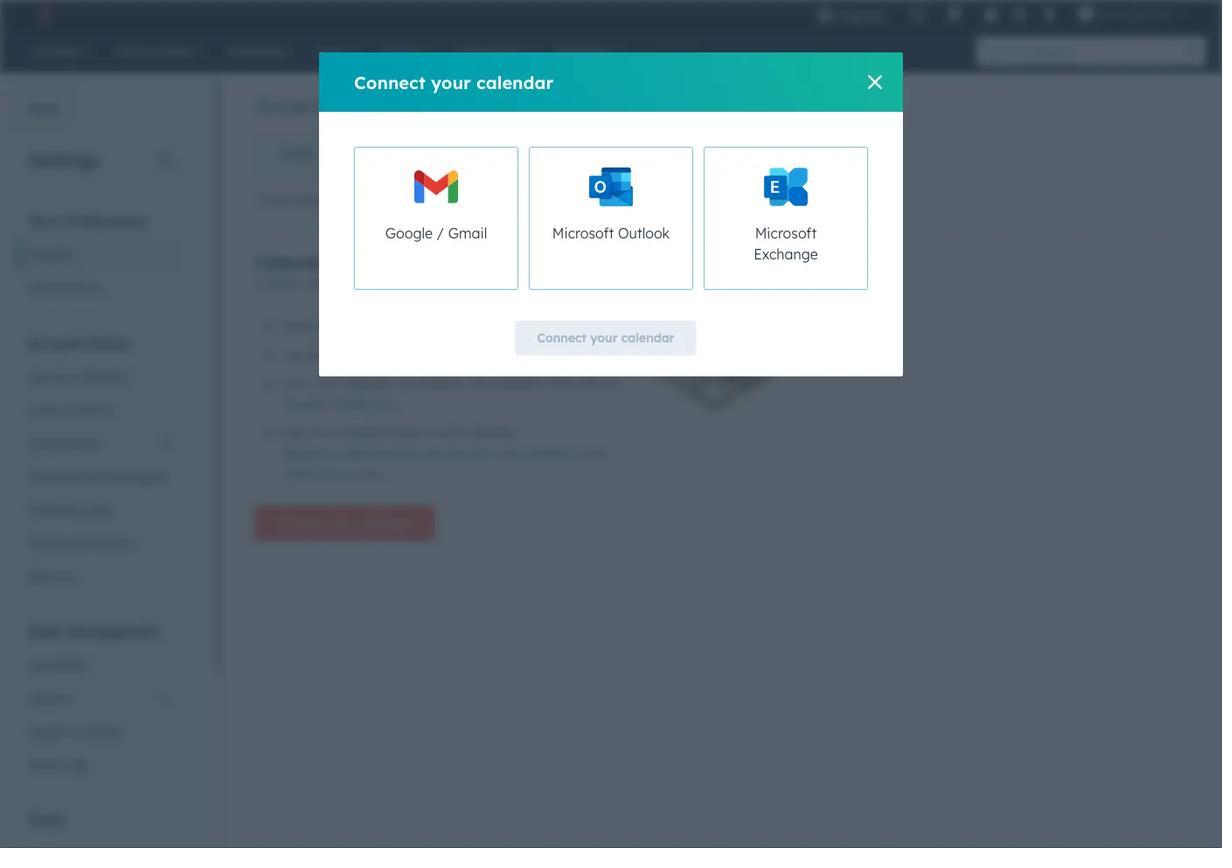 Task type: vqa. For each thing, say whether or not it's contained in the screenshot.
chat
no



Task type: describe. For each thing, give the bounding box(es) containing it.
your preferences element
[[17, 211, 183, 305]]

calendar inside see your hubspot tasks in your calendar requires an additional step with task sync. only available on sales starter and up plans.
[[467, 425, 517, 440]]

and inside the calendar connect your calendar to use hubspot meetings and calendar sync.
[[537, 276, 559, 292]]

users & teams
[[28, 403, 113, 418]]

code
[[80, 502, 110, 518]]

to for these
[[425, 192, 437, 208]]

teams
[[76, 403, 113, 418]]

calendar for calendar
[[537, 147, 592, 162]]

up
[[342, 469, 354, 482]]

calling icon button
[[903, 2, 932, 26]]

1 vertical spatial connect your calendar button
[[254, 506, 435, 541]]

privacy & consent
[[28, 535, 133, 551]]

tools element
[[17, 811, 183, 849]]

logs
[[62, 757, 90, 773]]

log outgoing meetings automatically
[[282, 347, 499, 362]]

vhs can fix it! button
[[1068, 0, 1199, 28]]

notifications button
[[1035, 0, 1064, 28]]

search button
[[1177, 37, 1206, 66]]

account for account setup
[[28, 334, 84, 352]]

see your hubspot tasks in your calendar requires an additional step with task sync. only available on sales starter and up plans.
[[282, 425, 610, 482]]

notifications
[[28, 280, 103, 295]]

sync your calendar so contacts can schedule time with you requires calendar sync
[[282, 376, 623, 412]]

additional
[[343, 448, 393, 461]]

step
[[396, 448, 418, 461]]

microsoft outlook
[[552, 225, 670, 242]]

downloads
[[103, 469, 167, 484]]

marketplaces image
[[946, 8, 962, 24]]

Search HubSpot search field
[[976, 37, 1191, 66]]

audit logs
[[28, 757, 90, 773]]

hubspot inside see your hubspot tasks in your calendar requires an additional step with task sync. only available on sales starter and up plans.
[[336, 425, 387, 440]]

send
[[282, 318, 311, 334]]

available
[[521, 448, 566, 461]]

search image
[[1185, 45, 1198, 58]]

Google / Gmail checkbox
[[354, 147, 518, 290]]

calling link
[[422, 134, 512, 176]]

upgrade image
[[817, 8, 833, 24]]

account setup element
[[17, 334, 183, 593]]

general link
[[17, 238, 183, 271]]

consent
[[86, 535, 133, 551]]

1 vertical spatial security link
[[17, 560, 183, 593]]

exchange
[[754, 246, 818, 263]]

hubspot link
[[21, 3, 66, 24]]

calendar up you
[[621, 330, 674, 346]]

send meetings directly from hubspot
[[282, 318, 499, 334]]

time
[[545, 376, 571, 391]]

log
[[282, 347, 304, 362]]

navigation containing profile
[[254, 133, 795, 177]]

plans.
[[357, 469, 386, 482]]

& for consent
[[74, 535, 83, 551]]

see
[[282, 425, 304, 440]]

defaults
[[78, 369, 127, 385]]

1 horizontal spatial sync
[[375, 399, 399, 412]]

marketplace downloads
[[28, 469, 167, 484]]

use
[[404, 276, 424, 292]]

hubspot inside the calendar connect your calendar to use hubspot meetings and calendar sync.
[[427, 276, 478, 292]]

sales
[[584, 448, 610, 461]]

0 vertical spatial security link
[[697, 134, 794, 176]]

calendar down microsoft outlook
[[563, 276, 613, 292]]

tracking code
[[28, 502, 110, 518]]

account defaults link
[[17, 361, 183, 394]]

so
[[396, 376, 410, 391]]

Microsoft Exchange checkbox
[[704, 147, 868, 290]]

notifications link
[[17, 271, 183, 305]]

outlook
[[618, 225, 670, 242]]

vhs can fix it!
[[1098, 7, 1173, 21]]

management
[[67, 623, 159, 640]]

& for export
[[72, 724, 81, 740]]

task
[[444, 448, 465, 461]]

calendar link
[[512, 134, 616, 176]]

properties link
[[17, 649, 183, 682]]

connect up the time
[[537, 330, 587, 346]]

directly
[[371, 318, 414, 334]]

connect down 'starter'
[[276, 516, 326, 531]]

0 vertical spatial connect your calendar
[[354, 71, 554, 93]]

back
[[29, 101, 59, 117]]

account defaults
[[28, 369, 127, 385]]

1 vertical spatial hubspot
[[448, 318, 499, 334]]

calendar connect your calendar to use hubspot meetings and calendar sync.
[[254, 252, 646, 292]]

profile link
[[255, 134, 341, 176]]

calendar up calling
[[476, 71, 554, 93]]

sync. inside see your hubspot tasks in your calendar requires an additional step with task sync. only available on sales starter and up plans.
[[468, 448, 493, 461]]

you.
[[440, 192, 464, 208]]

outgoing
[[308, 347, 360, 362]]

your up calling
[[431, 71, 471, 93]]

setup
[[89, 334, 129, 352]]

settings image
[[1012, 7, 1028, 23]]

calling icon image
[[910, 7, 925, 23]]

menu containing vhs can fix it!
[[805, 0, 1201, 28]]

starter
[[282, 469, 317, 482]]

meetings
[[481, 276, 534, 292]]

properties
[[28, 658, 87, 673]]

notifications image
[[1042, 8, 1057, 24]]

from
[[417, 318, 444, 334]]

security for security link to the top
[[723, 147, 770, 162]]

you
[[602, 376, 623, 391]]

your
[[28, 212, 60, 229]]

microsoft exchange
[[754, 225, 818, 263]]

users & teams link
[[17, 394, 183, 427]]

tracking
[[28, 502, 77, 518]]

1 horizontal spatial general
[[254, 93, 331, 119]]

tasks
[[642, 147, 673, 162]]

tasks link
[[616, 134, 697, 176]]

fix
[[1147, 7, 1160, 21]]

on
[[569, 448, 581, 461]]

data
[[28, 623, 62, 640]]

sync. inside the calendar connect your calendar to use hubspot meetings and calendar sync.
[[617, 276, 646, 292]]

calendar up 'send meetings directly from hubspot'
[[335, 276, 385, 292]]

import & export
[[28, 724, 123, 740]]

and inside see your hubspot tasks in your calendar requires an additional step with task sync. only available on sales starter and up plans.
[[320, 469, 339, 482]]

with inside see your hubspot tasks in your calendar requires an additional step with task sync. only available on sales starter and up plans.
[[421, 448, 441, 461]]

hubspot image
[[31, 3, 52, 24]]

your up you
[[590, 330, 618, 346]]

schedule
[[491, 376, 542, 391]]

these preferences only apply to you.
[[254, 192, 464, 208]]

connect your calendar for connect your calendar button within dialog
[[537, 330, 674, 346]]

google / gmail
[[385, 225, 487, 242]]

connect up email
[[354, 71, 426, 93]]

in
[[424, 425, 434, 440]]

tasks
[[390, 425, 421, 440]]

general inside your preferences element
[[28, 247, 73, 262]]

calendar for calendar connect your calendar to use hubspot meetings and calendar sync.
[[254, 252, 334, 274]]

to for calendar
[[388, 276, 400, 292]]

tools
[[28, 812, 64, 829]]

microsoft for microsoft exchange
[[755, 225, 817, 242]]



Task type: locate. For each thing, give the bounding box(es) containing it.
these
[[254, 192, 288, 208]]

1 microsoft from the left
[[552, 225, 614, 242]]

0 vertical spatial can
[[1124, 7, 1144, 21]]

general up profile
[[254, 93, 331, 119]]

0 horizontal spatial with
[[421, 448, 441, 461]]

calling
[[448, 147, 487, 162]]

0 horizontal spatial security
[[28, 569, 75, 584]]

sync.
[[617, 276, 646, 292], [468, 448, 493, 461]]

1 horizontal spatial and
[[537, 276, 559, 292]]

security for bottommost security link
[[28, 569, 75, 584]]

calendar left so
[[343, 376, 393, 391]]

with inside sync your calendar so contacts can schedule time with you requires calendar sync
[[574, 376, 599, 391]]

email link
[[341, 134, 422, 176]]

1 vertical spatial to
[[388, 276, 400, 292]]

1 vertical spatial with
[[421, 448, 441, 461]]

calendar inside sync your calendar so contacts can schedule time with you requires calendar sync
[[328, 399, 373, 412]]

0 vertical spatial meetings
[[315, 318, 368, 334]]

1 horizontal spatial security
[[723, 147, 770, 162]]

help button
[[976, 0, 1006, 28]]

0 horizontal spatial to
[[388, 276, 400, 292]]

export
[[85, 724, 123, 740]]

Microsoft Outlook checkbox
[[529, 147, 693, 290]]

account for account defaults
[[28, 369, 75, 385]]

1 vertical spatial sync
[[375, 399, 399, 412]]

can
[[1124, 7, 1144, 21], [467, 376, 488, 391]]

0 horizontal spatial microsoft
[[552, 225, 614, 242]]

microsoft inside microsoft exchange
[[755, 225, 817, 242]]

0 vertical spatial general
[[254, 93, 331, 119]]

import & export link
[[17, 716, 183, 749]]

integrations
[[28, 436, 99, 451]]

microsoft
[[552, 225, 614, 242], [755, 225, 817, 242]]

contacts
[[413, 376, 463, 391]]

& for teams
[[64, 403, 73, 418]]

connect up send
[[254, 276, 302, 292]]

connect your calendar up you
[[537, 330, 674, 346]]

0 horizontal spatial and
[[320, 469, 339, 482]]

connect your calendar dialog
[[319, 52, 903, 377]]

google
[[385, 225, 433, 242]]

can left fix
[[1124, 7, 1144, 21]]

2 vertical spatial connect your calendar
[[276, 516, 414, 531]]

1 vertical spatial calendar
[[254, 252, 334, 274]]

provider icon google gmail image
[[372, 165, 500, 209]]

&
[[64, 403, 73, 418], [74, 535, 83, 551], [72, 724, 81, 740]]

account
[[28, 334, 84, 352], [28, 369, 75, 385]]

& left "export" at the left bottom of the page
[[72, 724, 81, 740]]

connect your calendar up calling
[[354, 71, 554, 93]]

to left use
[[388, 276, 400, 292]]

calendar inside the calendar connect your calendar to use hubspot meetings and calendar sync.
[[254, 252, 334, 274]]

hubspot up additional
[[336, 425, 387, 440]]

1 vertical spatial &
[[74, 535, 83, 551]]

with
[[574, 376, 599, 391], [421, 448, 441, 461]]

calendar
[[537, 147, 592, 162], [254, 252, 334, 274], [328, 399, 373, 412]]

marketplace downloads link
[[17, 460, 183, 493]]

can down automatically
[[467, 376, 488, 391]]

0 horizontal spatial security link
[[17, 560, 183, 593]]

email
[[366, 147, 398, 162]]

general
[[254, 93, 331, 119], [28, 247, 73, 262]]

microsoft inside checkbox
[[552, 225, 614, 242]]

microsoft down 'provider icon outlook'
[[552, 225, 614, 242]]

users
[[28, 403, 60, 418]]

privacy
[[28, 535, 70, 551]]

calendar
[[476, 71, 554, 93], [335, 276, 385, 292], [563, 276, 613, 292], [621, 330, 674, 346], [343, 376, 393, 391], [467, 425, 517, 440], [360, 516, 414, 531]]

1 vertical spatial connect your calendar
[[537, 330, 674, 346]]

1 horizontal spatial security link
[[697, 134, 794, 176]]

connect your calendar down up
[[276, 516, 414, 531]]

security link
[[697, 134, 794, 176], [17, 560, 183, 593]]

provider icon exchange image
[[722, 165, 850, 209]]

1 vertical spatial account
[[28, 369, 75, 385]]

your preferences
[[28, 212, 146, 229]]

can inside vhs can fix it! popup button
[[1124, 7, 1144, 21]]

only
[[362, 192, 386, 208]]

with left you
[[574, 376, 599, 391]]

preferences
[[291, 192, 359, 208]]

connect your calendar button up you
[[515, 321, 696, 356]]

vhs
[[1098, 7, 1121, 21]]

requires up the see
[[282, 399, 325, 412]]

your down outgoing
[[313, 376, 339, 391]]

0 horizontal spatial general
[[28, 247, 73, 262]]

1 horizontal spatial sync.
[[617, 276, 646, 292]]

connect your calendar button inside dialog
[[515, 321, 696, 356]]

apply
[[389, 192, 421, 208]]

requires up 'starter'
[[282, 448, 325, 461]]

1 vertical spatial security
[[28, 569, 75, 584]]

menu
[[805, 0, 1201, 28]]

security inside account setup element
[[28, 569, 75, 584]]

1 horizontal spatial to
[[425, 192, 437, 208]]

security
[[723, 147, 770, 162], [28, 569, 75, 584]]

requires
[[282, 399, 325, 412], [282, 448, 325, 461]]

0 vertical spatial with
[[574, 376, 599, 391]]

your inside sync your calendar so contacts can schedule time with you requires calendar sync
[[313, 376, 339, 391]]

0 vertical spatial and
[[537, 276, 559, 292]]

calendar inside sync your calendar so contacts can schedule time with you requires calendar sync
[[343, 376, 393, 391]]

your down up
[[329, 516, 357, 531]]

microsoft for microsoft outlook
[[552, 225, 614, 242]]

to inside the calendar connect your calendar to use hubspot meetings and calendar sync.
[[388, 276, 400, 292]]

microsoft up exchange in the right of the page
[[755, 225, 817, 242]]

meetings up outgoing
[[315, 318, 368, 334]]

0 horizontal spatial can
[[467, 376, 488, 391]]

and left up
[[320, 469, 339, 482]]

0 vertical spatial connect your calendar button
[[515, 321, 696, 356]]

connect inside the calendar connect your calendar to use hubspot meetings and calendar sync.
[[254, 276, 302, 292]]

0 vertical spatial security
[[723, 147, 770, 162]]

1 vertical spatial can
[[467, 376, 488, 391]]

0 vertical spatial hubspot
[[427, 276, 478, 292]]

0 horizontal spatial sync
[[282, 376, 310, 391]]

account up 'account defaults'
[[28, 334, 84, 352]]

1 horizontal spatial microsoft
[[755, 225, 817, 242]]

0 vertical spatial sync.
[[617, 276, 646, 292]]

1 vertical spatial general
[[28, 247, 73, 262]]

automatically
[[420, 347, 499, 362]]

hubspot
[[427, 276, 478, 292], [448, 318, 499, 334], [336, 425, 387, 440]]

hubspot right use
[[427, 276, 478, 292]]

settings link
[[1009, 5, 1031, 23]]

account setup
[[28, 334, 129, 352]]

can inside sync your calendar so contacts can schedule time with you requires calendar sync
[[467, 376, 488, 391]]

0 vertical spatial requires
[[282, 399, 325, 412]]

2 account from the top
[[28, 369, 75, 385]]

sync down so
[[375, 399, 399, 412]]

1 account from the top
[[28, 334, 84, 352]]

your
[[431, 71, 471, 93], [305, 276, 331, 292], [590, 330, 618, 346], [313, 376, 339, 391], [307, 425, 333, 440], [438, 425, 464, 440], [329, 516, 357, 531]]

preferences
[[64, 212, 146, 229]]

your inside the calendar connect your calendar to use hubspot meetings and calendar sync.
[[305, 276, 331, 292]]

calendar up send
[[254, 252, 334, 274]]

general down your
[[28, 247, 73, 262]]

only
[[496, 448, 518, 461]]

navigation
[[254, 133, 795, 177]]

help image
[[983, 8, 999, 24]]

data management element
[[17, 622, 183, 782]]

close image
[[868, 75, 882, 89]]

calendar up an
[[328, 399, 373, 412]]

meetings
[[315, 318, 368, 334], [363, 347, 416, 362]]

account up users
[[28, 369, 75, 385]]

objects button
[[17, 682, 183, 716]]

1 horizontal spatial connect your calendar button
[[515, 321, 696, 356]]

0 vertical spatial sync
[[282, 376, 310, 391]]

objects
[[28, 691, 72, 706]]

security up provider icon exchange
[[723, 147, 770, 162]]

calendar down plans.
[[360, 516, 414, 531]]

data management
[[28, 623, 159, 640]]

menu item
[[897, 0, 901, 28]]

terry turtle image
[[1078, 6, 1094, 22]]

& inside the data management element
[[72, 724, 81, 740]]

0 horizontal spatial sync.
[[468, 448, 493, 461]]

audit
[[28, 757, 59, 773]]

sync down log
[[282, 376, 310, 391]]

and
[[537, 276, 559, 292], [320, 469, 339, 482]]

settings
[[28, 149, 99, 171]]

1 vertical spatial and
[[320, 469, 339, 482]]

your up an
[[307, 425, 333, 440]]

import
[[28, 724, 69, 740]]

with down in
[[421, 448, 441, 461]]

& right privacy
[[74, 535, 83, 551]]

it!
[[1163, 7, 1173, 21]]

hubspot up automatically
[[448, 318, 499, 334]]

to left you.
[[425, 192, 437, 208]]

& right users
[[64, 403, 73, 418]]

1 horizontal spatial can
[[1124, 7, 1144, 21]]

your up send
[[305, 276, 331, 292]]

2 vertical spatial calendar
[[328, 399, 373, 412]]

your right in
[[438, 425, 464, 440]]

2 vertical spatial hubspot
[[336, 425, 387, 440]]

0 vertical spatial to
[[425, 192, 437, 208]]

and right meetings
[[537, 276, 559, 292]]

back link
[[0, 93, 71, 127]]

1 vertical spatial meetings
[[363, 347, 416, 362]]

security down privacy
[[28, 569, 75, 584]]

tracking code link
[[17, 493, 183, 527]]

0 vertical spatial account
[[28, 334, 84, 352]]

1 vertical spatial sync.
[[468, 448, 493, 461]]

meetings down 'send meetings directly from hubspot'
[[363, 347, 416, 362]]

profile
[[280, 147, 316, 162]]

1 horizontal spatial with
[[574, 376, 599, 391]]

connect your calendar button down up
[[254, 506, 435, 541]]

requires inside see your hubspot tasks in your calendar requires an additional step with task sync. only available on sales starter and up plans.
[[282, 448, 325, 461]]

requires inside sync your calendar so contacts can schedule time with you requires calendar sync
[[282, 399, 325, 412]]

1 vertical spatial requires
[[282, 448, 325, 461]]

0 vertical spatial &
[[64, 403, 73, 418]]

provider icon outlook image
[[547, 165, 675, 209]]

calendar up 'provider icon outlook'
[[537, 147, 592, 162]]

integrations button
[[17, 427, 183, 460]]

sync. down outlook
[[617, 276, 646, 292]]

2 vertical spatial &
[[72, 724, 81, 740]]

0 horizontal spatial connect your calendar button
[[254, 506, 435, 541]]

marketplaces button
[[936, 0, 973, 28]]

1 requires from the top
[[282, 399, 325, 412]]

audit logs link
[[17, 749, 183, 782]]

an
[[328, 448, 340, 461]]

0 vertical spatial calendar
[[537, 147, 592, 162]]

2 requires from the top
[[282, 448, 325, 461]]

2 microsoft from the left
[[755, 225, 817, 242]]

privacy & consent link
[[17, 527, 183, 560]]

connect your calendar for bottom connect your calendar button
[[276, 516, 414, 531]]

/
[[437, 225, 444, 242]]

calendar up only on the bottom of page
[[467, 425, 517, 440]]

gmail
[[448, 225, 487, 242]]

sync. right task
[[468, 448, 493, 461]]



